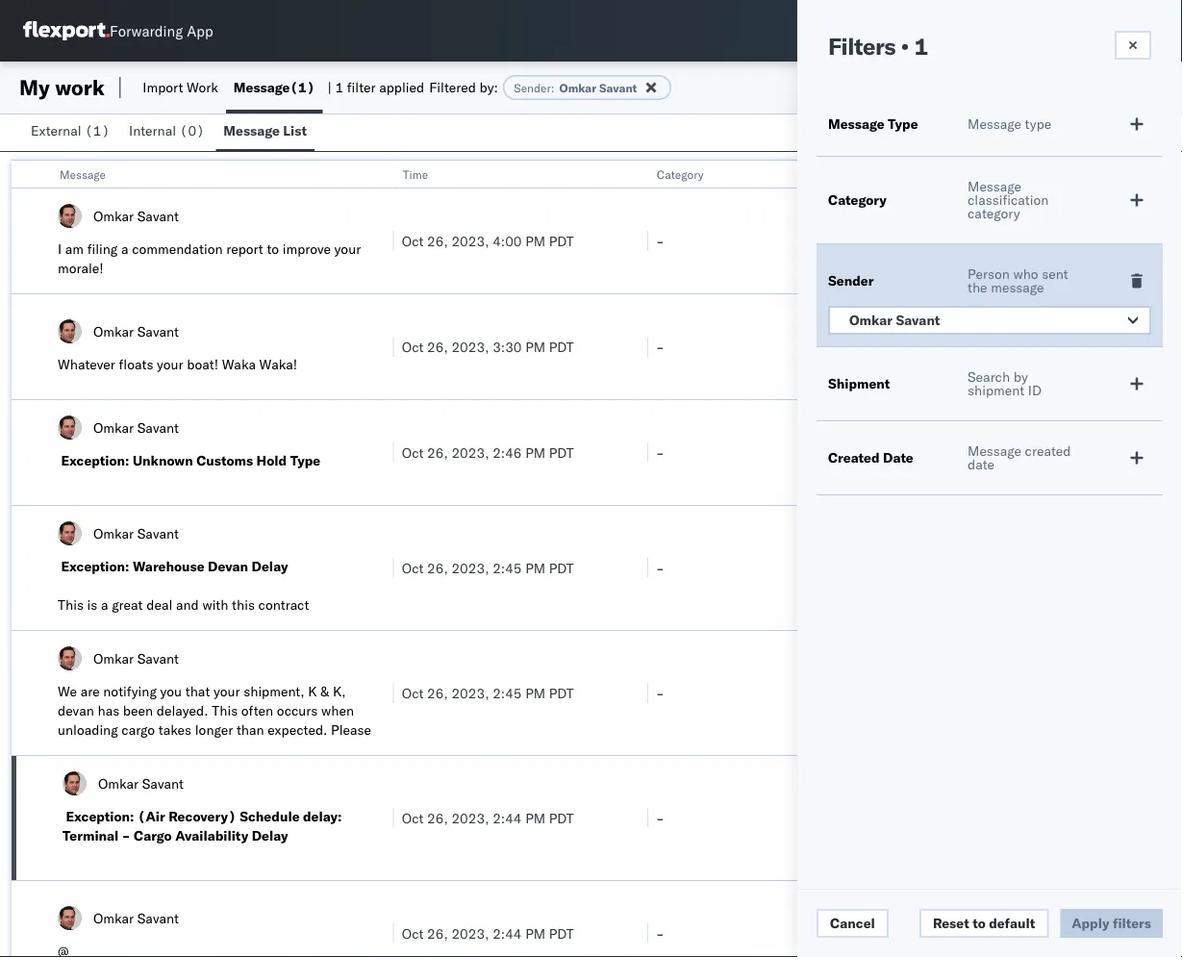 Task type: describe. For each thing, give the bounding box(es) containing it.
savant up whatever floats your boat! waka waka!
[[137, 323, 179, 340]]

savant inside button
[[896, 312, 940, 329]]

created
[[1025, 443, 1071, 459]]

exception: (air recovery) schedule delay: terminal - cargo availability delay
[[63, 808, 342, 844]]

1 pdt from the top
[[549, 232, 574, 249]]

work for my
[[55, 74, 105, 101]]

forwarding
[[110, 22, 183, 40]]

flex- for 1366815
[[911, 338, 951, 355]]

please
[[331, 722, 371, 738]]

message for message classification category
[[968, 178, 1022, 195]]

2271801
[[951, 444, 1009, 461]]

1 as from the left
[[118, 798, 132, 815]]

date.
[[109, 760, 140, 777]]

0 horizontal spatial 1
[[335, 79, 344, 96]]

date
[[968, 456, 995, 473]]

will inside we are notifying you that your shipment, k & k, devan has been delayed. this often occurs when unloading cargo takes longer than expected. please note that this may impact your shipment's final delivery date. we appreciate your understanding and will update you with shipment as soon as possible.
[[84, 779, 105, 796]]

2 horizontal spatial a
[[223, 616, 230, 633]]

by:
[[480, 79, 498, 96]]

has
[[98, 702, 119, 719]]

2 2023, from the top
[[452, 338, 489, 355]]

type
[[1025, 115, 1052, 132]]

1 oct 26, 2023, 2:45 pm pdt from the top
[[402, 559, 574, 576]]

soon
[[136, 798, 165, 815]]

schedule
[[240, 808, 300, 825]]

savant up unknown
[[137, 419, 179, 436]]

and inside we are notifying you that your shipment, k & k, devan has been delayed. this often occurs when unloading cargo takes longer than expected. please note that this may impact your shipment's final delivery date. we appreciate your understanding and will update you with shipment as soon as possible.
[[58, 779, 81, 796]]

import work button
[[135, 62, 226, 114]]

this inside this is a great deal and with this contract established, we will create a lucrative partnership.
[[58, 596, 84, 613]]

omkar savant button
[[828, 306, 1152, 335]]

shipment inside we are notifying you that your shipment, k & k, devan has been delayed. this often occurs when unloading cargo takes longer than expected. please note that this may impact your shipment's final delivery date. we appreciate your understanding and will update you with shipment as soon as possible.
[[58, 798, 115, 815]]

partnership.
[[289, 616, 364, 633]]

sender for sender : omkar savant
[[514, 80, 551, 95]]

whatever floats your boat! waka waka!
[[58, 356, 297, 373]]

savant right the :
[[599, 80, 637, 95]]

omkar savant up filing
[[93, 207, 179, 224]]

savant up warehouse
[[137, 525, 179, 542]]

is
[[87, 596, 97, 613]]

search by shipment id
[[968, 368, 1042, 399]]

&
[[321, 683, 329, 700]]

cargo
[[134, 827, 172, 844]]

waka!
[[259, 356, 297, 373]]

1 vertical spatial we
[[143, 760, 163, 777]]

flex- 1366815
[[911, 338, 1009, 355]]

1 vertical spatial that
[[88, 741, 113, 758]]

are
[[80, 683, 100, 700]]

flex- 2271801
[[911, 444, 1009, 461]]

reset to default
[[933, 915, 1035, 932]]

flexport. image
[[23, 21, 110, 40]]

with inside we are notifying you that your shipment, k & k, devan has been delayed. this often occurs when unloading cargo takes longer than expected. please note that this may impact your shipment's final delivery date. we appreciate your understanding and will update you with shipment as soon as possible.
[[180, 779, 206, 796]]

this inside this is a great deal and with this contract established, we will create a lucrative partnership.
[[232, 596, 255, 613]]

forwarding app
[[110, 22, 213, 40]]

message for message list
[[224, 122, 280, 139]]

6 pdt from the top
[[549, 810, 574, 826]]

filters
[[828, 32, 896, 61]]

list
[[283, 122, 307, 139]]

6 oct from the top
[[402, 810, 424, 826]]

7 26, from the top
[[427, 925, 448, 942]]

458574
[[951, 925, 1001, 942]]

3 pdt from the top
[[549, 444, 574, 461]]

0 horizontal spatial we
[[58, 683, 77, 700]]

app
[[187, 22, 213, 40]]

omkar up "soon"
[[98, 775, 139, 792]]

shipment inside search by shipment id
[[968, 382, 1025, 399]]

•
[[901, 32, 909, 61]]

4 oct from the top
[[402, 559, 424, 576]]

delayed.
[[157, 702, 208, 719]]

great
[[112, 596, 143, 613]]

0 vertical spatial type
[[888, 115, 918, 132]]

5 pdt from the top
[[549, 684, 574, 701]]

work
[[187, 79, 218, 96]]

(1) for external (1)
[[85, 122, 110, 139]]

this is a great deal and with this contract established, we will create a lucrative partnership.
[[58, 596, 364, 633]]

deal
[[146, 596, 172, 613]]

1 vertical spatial type
[[290, 452, 321, 469]]

longer
[[195, 722, 233, 738]]

message for message type
[[968, 115, 1022, 132]]

note
[[58, 741, 85, 758]]

than
[[237, 722, 264, 738]]

floats
[[119, 356, 153, 373]]

expected.
[[268, 722, 328, 738]]

exception: for exception: (air recovery) schedule delay: terminal - cargo availability delay
[[66, 808, 134, 825]]

resize handle column header for related work item/shipment
[[1133, 161, 1156, 957]]

message classification category
[[968, 178, 1049, 222]]

hold
[[256, 452, 287, 469]]

my
[[19, 74, 50, 101]]

with inside this is a great deal and with this contract established, we will create a lucrative partnership.
[[202, 596, 228, 613]]

cancel button
[[817, 909, 889, 938]]

the
[[968, 279, 988, 296]]

person who sent the message
[[968, 266, 1069, 296]]

omkar up floats
[[93, 323, 134, 340]]

message for message created date
[[968, 443, 1022, 459]]

classification
[[968, 191, 1049, 208]]

unknown
[[133, 452, 193, 469]]

filtered
[[429, 79, 476, 96]]

created date
[[828, 449, 914, 466]]

delay inside exception: (air recovery) schedule delay: terminal - cargo availability delay
[[252, 827, 288, 844]]

omkar savant down cargo
[[93, 910, 179, 926]]

resize handle column header for message
[[370, 161, 393, 957]]

delivery
[[58, 760, 105, 777]]

message list
[[224, 122, 307, 139]]

|
[[328, 79, 332, 96]]

possible.
[[186, 798, 241, 815]]

delay:
[[303, 808, 342, 825]]

omkar up filing
[[93, 207, 134, 224]]

flex- for 1854269
[[911, 232, 951, 249]]

reset to default button
[[920, 909, 1049, 938]]

omkar up unknown
[[93, 419, 134, 436]]

0 vertical spatial that
[[185, 683, 210, 700]]

2 26, from the top
[[427, 338, 448, 355]]

2 as from the left
[[169, 798, 183, 815]]

resize handle column header for time
[[624, 161, 648, 957]]

1 pm from the top
[[525, 232, 546, 249]]

6 2023, from the top
[[452, 810, 489, 826]]

devan
[[208, 558, 248, 575]]

message type
[[828, 115, 918, 132]]

impact
[[172, 741, 213, 758]]

flex- for 2271801
[[911, 444, 951, 461]]

update
[[109, 779, 151, 796]]

1 delay from the top
[[252, 558, 288, 575]]

message for message type
[[828, 115, 885, 132]]

omkar savant inside button
[[849, 312, 940, 329]]

import
[[143, 79, 183, 96]]

(air
[[137, 808, 165, 825]]

5 oct from the top
[[402, 684, 424, 701]]

by
[[1014, 368, 1028, 385]]

cargo
[[122, 722, 155, 738]]

(1) for message (1)
[[290, 79, 315, 96]]

0 horizontal spatial category
[[657, 167, 704, 181]]

5 pm from the top
[[525, 684, 546, 701]]

omkar up notifying
[[93, 650, 134, 667]]

message
[[991, 279, 1044, 296]]

who
[[1013, 266, 1039, 282]]

1854269
[[951, 232, 1009, 249]]

been
[[123, 702, 153, 719]]



Task type: vqa. For each thing, say whether or not it's contained in the screenshot.


Task type: locate. For each thing, give the bounding box(es) containing it.
message for message (1)
[[234, 79, 290, 96]]

shipment's
[[247, 741, 313, 758]]

flex- for 458574
[[911, 925, 951, 942]]

you up "soon"
[[155, 779, 176, 796]]

0 vertical spatial we
[[58, 683, 77, 700]]

oct 26, 2023, 4:00 pm pdt
[[402, 232, 574, 249]]

occurs
[[277, 702, 318, 719]]

with down "appreciate"
[[180, 779, 206, 796]]

this
[[58, 596, 84, 613], [212, 702, 238, 719]]

0 vertical spatial you
[[160, 683, 182, 700]]

omkar down terminal
[[93, 910, 134, 926]]

1 26, from the top
[[427, 232, 448, 249]]

(1) inside external (1) 'button'
[[85, 122, 110, 139]]

0 horizontal spatial this
[[58, 596, 84, 613]]

omkar savant up warehouse
[[93, 525, 179, 542]]

0 horizontal spatial sender
[[514, 80, 551, 95]]

exception: inside exception: (air recovery) schedule delay: terminal - cargo availability delay
[[66, 808, 134, 825]]

your left boat! on the left of the page
[[157, 356, 183, 373]]

often
[[241, 702, 273, 719]]

2 pdt from the top
[[549, 338, 574, 355]]

3 26, from the top
[[427, 444, 448, 461]]

established,
[[58, 616, 133, 633]]

1 horizontal spatial this
[[232, 596, 255, 613]]

shipment,
[[244, 683, 305, 700]]

message left list
[[224, 122, 280, 139]]

0 vertical spatial 1
[[914, 32, 928, 61]]

exception: for exception: unknown customs hold type
[[61, 452, 129, 469]]

resize handle column header for category
[[879, 161, 902, 957]]

internal (0) button
[[121, 114, 216, 151]]

1 vertical spatial and
[[58, 779, 81, 796]]

(1) right the external
[[85, 122, 110, 139]]

Search Shipments (/) text field
[[814, 16, 1000, 45]]

exception: warehouse devan delay
[[61, 558, 288, 575]]

2 oct 26, 2023, 2:44 pm pdt from the top
[[402, 925, 574, 942]]

savant up "soon"
[[142, 775, 184, 792]]

(0)
[[180, 122, 205, 139]]

1 vertical spatial 2:45
[[493, 684, 522, 701]]

created
[[828, 449, 880, 466]]

0 vertical spatial 2:45
[[493, 559, 522, 576]]

time
[[403, 167, 428, 181]]

whatever
[[58, 356, 115, 373]]

0 horizontal spatial type
[[290, 452, 321, 469]]

this inside we are notifying you that your shipment, k & k, devan has been delayed. this often occurs when unloading cargo takes longer than expected. please note that this may impact your shipment's final delivery date. we appreciate your understanding and will update you with shipment as soon as possible.
[[212, 702, 238, 719]]

1 horizontal spatial this
[[212, 702, 238, 719]]

internal (0)
[[129, 122, 205, 139]]

final
[[316, 741, 343, 758]]

sender : omkar savant
[[514, 80, 637, 95]]

message down filters
[[828, 115, 885, 132]]

savant down cargo
[[137, 910, 179, 926]]

4 2023, from the top
[[452, 559, 489, 576]]

1 vertical spatial this
[[117, 741, 140, 758]]

external (1) button
[[23, 114, 121, 151]]

1 horizontal spatial type
[[888, 115, 918, 132]]

omkar up warehouse
[[93, 525, 134, 542]]

omkar savant up notifying
[[93, 650, 179, 667]]

availability
[[175, 827, 248, 844]]

1 resize handle column header from the left
[[370, 161, 393, 957]]

0 vertical spatial and
[[176, 596, 199, 613]]

your down longer
[[217, 741, 243, 758]]

0 vertical spatial (1)
[[290, 79, 315, 96]]

that up delayed.
[[185, 683, 210, 700]]

omkar savant up floats
[[93, 323, 179, 340]]

item/shipment
[[983, 167, 1062, 181]]

forwarding app link
[[23, 21, 213, 40]]

0 vertical spatial oct 26, 2023, 2:44 pm pdt
[[402, 810, 574, 826]]

(1) left |
[[290, 79, 315, 96]]

category
[[657, 167, 704, 181], [828, 191, 887, 208]]

pdt
[[549, 232, 574, 249], [549, 338, 574, 355], [549, 444, 574, 461], [549, 559, 574, 576], [549, 684, 574, 701], [549, 810, 574, 826], [549, 925, 574, 942]]

resize handle column header
[[370, 161, 393, 957], [624, 161, 648, 957], [879, 161, 902, 957], [1133, 161, 1156, 957]]

0 horizontal spatial this
[[117, 741, 140, 758]]

cancel
[[830, 915, 875, 932]]

a right is
[[101, 596, 108, 613]]

4 flex- from the top
[[911, 925, 951, 942]]

0 vertical spatial will
[[157, 616, 178, 633]]

understanding
[[264, 760, 353, 777]]

message up message list at the left top
[[234, 79, 290, 96]]

1 horizontal spatial sender
[[828, 272, 874, 289]]

1 vertical spatial work
[[955, 167, 980, 181]]

message left the "created"
[[968, 443, 1022, 459]]

default
[[989, 915, 1035, 932]]

0 horizontal spatial to
[[267, 241, 279, 257]]

1 vertical spatial 2:44
[[493, 925, 522, 942]]

3 2023, from the top
[[452, 444, 489, 461]]

will down deal in the left of the page
[[157, 616, 178, 633]]

your down shipment's
[[234, 760, 261, 777]]

1 vertical spatial exception:
[[61, 558, 129, 575]]

work
[[55, 74, 105, 101], [955, 167, 980, 181]]

a
[[121, 241, 128, 257], [101, 596, 108, 613], [223, 616, 230, 633]]

exception: for exception: warehouse devan delay
[[61, 558, 129, 575]]

0 vertical spatial 2:44
[[493, 810, 522, 826]]

1 vertical spatial delay
[[252, 827, 288, 844]]

0 horizontal spatial shipment
[[58, 798, 115, 815]]

omkar savant up unknown
[[93, 419, 179, 436]]

0 vertical spatial sender
[[514, 80, 551, 95]]

will down the delivery
[[84, 779, 105, 796]]

0 horizontal spatial will
[[84, 779, 105, 796]]

this
[[232, 596, 255, 613], [117, 741, 140, 758]]

0 vertical spatial exception:
[[61, 452, 129, 469]]

1 vertical spatial sender
[[828, 272, 874, 289]]

delay down the schedule
[[252, 827, 288, 844]]

26,
[[427, 232, 448, 249], [427, 338, 448, 355], [427, 444, 448, 461], [427, 559, 448, 576], [427, 684, 448, 701], [427, 810, 448, 826], [427, 925, 448, 942]]

a right filing
[[121, 241, 128, 257]]

4 pdt from the top
[[549, 559, 574, 576]]

exception: up terminal
[[66, 808, 134, 825]]

takes
[[159, 722, 192, 738]]

1 horizontal spatial category
[[828, 191, 887, 208]]

2 vertical spatial a
[[223, 616, 230, 633]]

oct 26, 2023, 2:46 pm pdt
[[402, 444, 574, 461]]

this up lucrative
[[232, 596, 255, 613]]

1 horizontal spatial 1
[[914, 32, 928, 61]]

as right "soon"
[[169, 798, 183, 815]]

will inside this is a great deal and with this contract established, we will create a lucrative partnership.
[[157, 616, 178, 633]]

filter
[[347, 79, 376, 96]]

work for related
[[955, 167, 980, 181]]

3 flex- from the top
[[911, 444, 951, 461]]

this up date.
[[117, 741, 140, 758]]

create
[[181, 616, 219, 633]]

1 2:44 from the top
[[493, 810, 522, 826]]

savant up commendation
[[137, 207, 179, 224]]

0 vertical spatial delay
[[252, 558, 288, 575]]

to inside i am filing a commendation report to improve your morale!
[[267, 241, 279, 257]]

0 horizontal spatial as
[[118, 798, 132, 815]]

exception:
[[61, 452, 129, 469], [61, 558, 129, 575], [66, 808, 134, 825]]

1 vertical spatial you
[[155, 779, 176, 796]]

3 resize handle column header from the left
[[879, 161, 902, 957]]

1 horizontal spatial to
[[973, 915, 986, 932]]

0 horizontal spatial work
[[55, 74, 105, 101]]

0 vertical spatial shipment
[[968, 382, 1025, 399]]

1 horizontal spatial as
[[169, 798, 183, 815]]

related work item/shipment
[[912, 167, 1062, 181]]

applied
[[379, 79, 424, 96]]

0 vertical spatial work
[[55, 74, 105, 101]]

:
[[551, 80, 555, 95]]

message down external (1) 'button'
[[60, 167, 106, 181]]

lucrative
[[234, 616, 286, 633]]

1 horizontal spatial that
[[185, 683, 210, 700]]

message inside message classification category
[[968, 178, 1022, 195]]

1 horizontal spatial work
[[955, 167, 980, 181]]

1 vertical spatial shipment
[[58, 798, 115, 815]]

and down the delivery
[[58, 779, 81, 796]]

savant up flex- 1366815
[[896, 312, 940, 329]]

0 horizontal spatial that
[[88, 741, 113, 758]]

omkar inside button
[[849, 312, 893, 329]]

1 vertical spatial a
[[101, 596, 108, 613]]

you
[[160, 683, 182, 700], [155, 779, 176, 796]]

2:45
[[493, 559, 522, 576], [493, 684, 522, 701]]

commendation
[[132, 241, 223, 257]]

to right report
[[267, 241, 279, 257]]

7 pm from the top
[[525, 925, 546, 942]]

1 2023, from the top
[[452, 232, 489, 249]]

that
[[185, 683, 210, 700], [88, 741, 113, 758]]

shipment left id
[[968, 382, 1025, 399]]

and
[[176, 596, 199, 613], [58, 779, 81, 796]]

1 horizontal spatial (1)
[[290, 79, 315, 96]]

we are notifying you that your shipment, k & k, devan has been delayed. this often occurs when unloading cargo takes longer than expected. please note that this may impact your shipment's final delivery date. we appreciate your understanding and will update you with shipment as soon as possible.
[[58, 683, 371, 815]]

boat!
[[187, 356, 218, 373]]

this inside we are notifying you that your shipment, k & k, devan has been delayed. this often occurs when unloading cargo takes longer than expected. please note that this may impact your shipment's final delivery date. we appreciate your understanding and will update you with shipment as soon as possible.
[[117, 741, 140, 758]]

1 oct 26, 2023, 2:44 pm pdt from the top
[[402, 810, 574, 826]]

0 horizontal spatial (1)
[[85, 122, 110, 139]]

type right 'hold' at the left of page
[[290, 452, 321, 469]]

your up longer
[[214, 683, 240, 700]]

flex-
[[911, 232, 951, 249], [911, 338, 951, 355], [911, 444, 951, 461], [911, 925, 951, 942]]

omkar
[[559, 80, 597, 95], [93, 207, 134, 224], [849, 312, 893, 329], [93, 323, 134, 340], [93, 419, 134, 436], [93, 525, 134, 542], [93, 650, 134, 667], [98, 775, 139, 792], [93, 910, 134, 926]]

i am filing a commendation report to improve your morale!
[[58, 241, 361, 277]]

id
[[1028, 382, 1042, 399]]

message for message
[[60, 167, 106, 181]]

5 2023, from the top
[[452, 684, 489, 701]]

2 vertical spatial exception:
[[66, 808, 134, 825]]

6 26, from the top
[[427, 810, 448, 826]]

1 horizontal spatial shipment
[[968, 382, 1025, 399]]

1 flex- from the top
[[911, 232, 951, 249]]

we up devan
[[58, 683, 77, 700]]

2 2:45 from the top
[[493, 684, 522, 701]]

type up related at the top of the page
[[888, 115, 918, 132]]

a inside i am filing a commendation report to improve your morale!
[[121, 241, 128, 257]]

1 vertical spatial category
[[828, 191, 887, 208]]

morale!
[[58, 260, 104, 277]]

7 pdt from the top
[[549, 925, 574, 942]]

0 vertical spatial category
[[657, 167, 704, 181]]

0 horizontal spatial and
[[58, 779, 81, 796]]

to inside button
[[973, 915, 986, 932]]

flex- 458574
[[911, 925, 1001, 942]]

message list button
[[216, 114, 315, 151]]

4 26, from the top
[[427, 559, 448, 576]]

with
[[202, 596, 228, 613], [180, 779, 206, 796]]

omkar right the :
[[559, 80, 597, 95]]

1 horizontal spatial and
[[176, 596, 199, 613]]

message inside button
[[224, 122, 280, 139]]

3 pm from the top
[[525, 444, 546, 461]]

and inside this is a great deal and with this contract established, we will create a lucrative partnership.
[[176, 596, 199, 613]]

- inside exception: (air recovery) schedule delay: terminal - cargo availability delay
[[122, 827, 130, 844]]

delay up 'contract'
[[252, 558, 288, 575]]

internal
[[129, 122, 176, 139]]

1 horizontal spatial will
[[157, 616, 178, 633]]

omkar savant up "soon"
[[98, 775, 184, 792]]

1 vertical spatial oct 26, 2023, 2:44 pm pdt
[[402, 925, 574, 942]]

omkar up shipment
[[849, 312, 893, 329]]

message left type
[[968, 115, 1022, 132]]

6 pm from the top
[[525, 810, 546, 826]]

exception: up is
[[61, 558, 129, 575]]

1 right |
[[335, 79, 344, 96]]

2 flex- from the top
[[911, 338, 951, 355]]

2 pm from the top
[[525, 338, 546, 355]]

1 2:45 from the top
[[493, 559, 522, 576]]

you up delayed.
[[160, 683, 182, 700]]

0 horizontal spatial a
[[101, 596, 108, 613]]

2 delay from the top
[[252, 827, 288, 844]]

-
[[656, 232, 665, 249], [656, 338, 665, 355], [656, 444, 665, 461], [656, 559, 665, 576], [656, 684, 665, 701], [656, 810, 665, 826], [122, 827, 130, 844], [656, 925, 665, 942]]

exception: unknown customs hold type
[[61, 452, 321, 469]]

1 vertical spatial to
[[973, 915, 986, 932]]

contract
[[258, 596, 309, 613]]

1 vertical spatial oct 26, 2023, 2:45 pm pdt
[[402, 684, 574, 701]]

k
[[308, 683, 317, 700]]

savant down we
[[137, 650, 179, 667]]

3 oct from the top
[[402, 444, 424, 461]]

customs
[[196, 452, 253, 469]]

4 pm from the top
[[525, 559, 546, 576]]

exception: left unknown
[[61, 452, 129, 469]]

message type
[[968, 115, 1052, 132]]

sender
[[514, 80, 551, 95], [828, 272, 874, 289]]

date
[[883, 449, 914, 466]]

as down update
[[118, 798, 132, 815]]

2 resize handle column header from the left
[[624, 161, 648, 957]]

0 vertical spatial with
[[202, 596, 228, 613]]

your inside i am filing a commendation report to improve your morale!
[[334, 241, 361, 257]]

2 2:44 from the top
[[493, 925, 522, 942]]

message up category
[[968, 178, 1022, 195]]

and up create
[[176, 596, 199, 613]]

omkar savant up flex- 1366815
[[849, 312, 940, 329]]

0 vertical spatial this
[[232, 596, 255, 613]]

0 vertical spatial a
[[121, 241, 128, 257]]

sender for sender
[[828, 272, 874, 289]]

that down unloading
[[88, 741, 113, 758]]

to right reset
[[973, 915, 986, 932]]

1 vertical spatial will
[[84, 779, 105, 796]]

this left is
[[58, 596, 84, 613]]

with up create
[[202, 596, 228, 613]]

to
[[267, 241, 279, 257], [973, 915, 986, 932]]

oct 26, 2023, 2:44 pm pdt
[[402, 810, 574, 826], [402, 925, 574, 942]]

1 oct from the top
[[402, 232, 424, 249]]

a right create
[[223, 616, 230, 633]]

will
[[157, 616, 178, 633], [84, 779, 105, 796]]

work right related at the top of the page
[[955, 167, 980, 181]]

2 oct 26, 2023, 2:45 pm pdt from the top
[[402, 684, 574, 701]]

person
[[968, 266, 1010, 282]]

message inside message created date
[[968, 443, 1022, 459]]

shipment up terminal
[[58, 798, 115, 815]]

this up longer
[[212, 702, 238, 719]]

1 vertical spatial 1
[[335, 79, 344, 96]]

4 resize handle column header from the left
[[1133, 161, 1156, 957]]

0 vertical spatial oct 26, 2023, 2:45 pm pdt
[[402, 559, 574, 576]]

filters • 1
[[828, 32, 928, 61]]

0 vertical spatial this
[[58, 596, 84, 613]]

7 2023, from the top
[[452, 925, 489, 942]]

1 vertical spatial this
[[212, 702, 238, 719]]

pm
[[525, 232, 546, 249], [525, 338, 546, 355], [525, 444, 546, 461], [525, 559, 546, 576], [525, 684, 546, 701], [525, 810, 546, 826], [525, 925, 546, 942]]

1 horizontal spatial a
[[121, 241, 128, 257]]

3:30
[[493, 338, 522, 355]]

shipment
[[828, 375, 890, 392]]

7 oct from the top
[[402, 925, 424, 942]]

2:46
[[493, 444, 522, 461]]

1 vertical spatial with
[[180, 779, 206, 796]]

0 vertical spatial to
[[267, 241, 279, 257]]

5 26, from the top
[[427, 684, 448, 701]]

related
[[912, 167, 952, 181]]

my work
[[19, 74, 105, 101]]

message (1)
[[234, 79, 315, 96]]

your right improve
[[334, 241, 361, 257]]

we down may
[[143, 760, 163, 777]]

2 oct from the top
[[402, 338, 424, 355]]

work up external (1)
[[55, 74, 105, 101]]

1 vertical spatial (1)
[[85, 122, 110, 139]]

1366815
[[951, 338, 1009, 355]]

1 horizontal spatial we
[[143, 760, 163, 777]]

1 right •
[[914, 32, 928, 61]]

import work
[[143, 79, 218, 96]]



